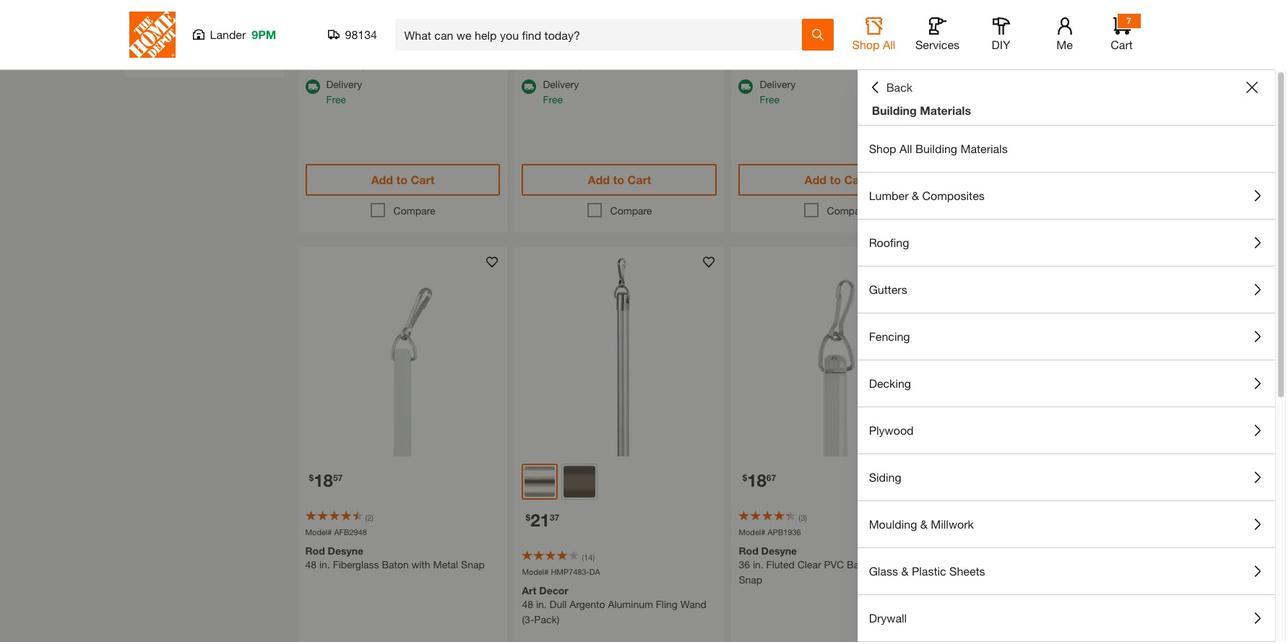 Task type: describe. For each thing, give the bounding box(es) containing it.
pinch
[[162, 18, 187, 30]]

sheets
[[950, 564, 985, 578]]

( 3 )
[[799, 513, 807, 522]]

art decor 48 in. dull argento aluminum fling wand (3-pack)
[[522, 585, 707, 626]]

3 pickup free ship to store from the left
[[977, 42, 1055, 71]]

- view less link
[[132, 39, 276, 70]]

with inside rod desyne 48 in. fiberglass baton with metal snap
[[412, 559, 430, 571]]

37
[[550, 512, 559, 523]]

9pm
[[252, 27, 276, 41]]

services button
[[914, 17, 961, 52]]

building materials
[[872, 103, 971, 117]]

18 for $ 18 67
[[747, 470, 767, 491]]

fiberglass
[[333, 559, 379, 571]]

$ 18 67
[[742, 470, 776, 491]]

add for 1st the add to cart button from right
[[1021, 173, 1044, 186]]

$ for $ 21 37
[[526, 512, 531, 523]]

1 store from the left
[[382, 59, 405, 71]]

model# apb3936
[[956, 527, 1018, 537]]

1 compare from the left
[[394, 204, 435, 217]]

siding button
[[857, 455, 1275, 501]]

pickup free ship to store for available shipping icon
[[543, 42, 622, 71]]

( 14 )
[[582, 553, 595, 562]]

3 store from the left
[[816, 59, 839, 71]]

cart for 4th the add to cart button from right
[[411, 173, 435, 186]]

- view less
[[140, 48, 192, 61]]

36 for 36 in. fluted clear pvc baton with metal snap
[[739, 559, 750, 571]]

available for pickup image
[[739, 43, 753, 58]]

What can we help you find today? search field
[[404, 20, 801, 50]]

metal for 36 in. fluted clear pvc baton with metal snap
[[898, 559, 923, 571]]

in. for dull
[[536, 599, 547, 611]]

art
[[522, 585, 537, 597]]

1 pickup from the left
[[543, 42, 574, 54]]

shop all button
[[851, 17, 897, 52]]

baton for 36 in. fluted clear pvc baton with metal snap
[[847, 559, 874, 571]]

the home depot logo image
[[129, 12, 175, 58]]

fencing
[[869, 330, 910, 343]]

model# apb1936
[[739, 527, 801, 537]]

57
[[333, 473, 343, 483]]

moulding
[[869, 517, 917, 531]]

drywall button
[[857, 595, 1275, 642]]

pinch pleat draperies
[[162, 18, 257, 30]]

moulding & millwork
[[869, 517, 974, 531]]

2 available for pickup image from the left
[[956, 43, 970, 58]]

add to cart for 4th the add to cart button from right
[[371, 173, 435, 186]]

2 available shipping image from the left
[[739, 79, 753, 94]]

1 add to cart button from the left
[[305, 164, 500, 196]]

with for 36 in. smooth clear pvc baton with metal snap
[[1101, 559, 1120, 571]]

millwork
[[931, 517, 974, 531]]

materials inside menu
[[961, 142, 1008, 155]]

ship for second available for pickup icon from the right
[[566, 59, 585, 71]]

$ for $ 18 67
[[742, 473, 747, 483]]

delivery free for first available shipping image from left
[[326, 78, 362, 105]]

snap for 36 in. fluted clear pvc baton with metal snap
[[739, 574, 762, 586]]

$ for $ 18 57
[[309, 473, 314, 483]]

2 store from the left
[[599, 59, 622, 71]]

add to cart for third the add to cart button from left
[[805, 173, 868, 186]]

dull
[[550, 599, 567, 611]]

composites
[[922, 189, 985, 202]]

add to cart for 1st the add to cart button from right
[[1021, 173, 1085, 186]]

in. for smooth
[[970, 559, 980, 571]]

rod desyne 48 in. fiberglass baton with metal snap
[[305, 545, 485, 571]]

decor
[[539, 585, 569, 597]]

lander
[[210, 27, 246, 41]]

smooth
[[983, 559, 1019, 571]]

gutters button
[[857, 267, 1275, 313]]

-
[[140, 48, 144, 61]]

siding
[[869, 470, 902, 484]]

shop all building materials
[[869, 142, 1008, 155]]

pvc for smooth
[[1048, 559, 1068, 571]]

3 delivery from the left
[[760, 78, 796, 90]]

& for moulding
[[920, 517, 928, 531]]

all for shop all building materials
[[900, 142, 912, 155]]

decking button
[[857, 361, 1275, 407]]

add for second the add to cart button from left
[[588, 173, 610, 186]]

glass
[[869, 564, 898, 578]]

snap inside rod desyne 48 in. fiberglass baton with metal snap
[[461, 559, 485, 571]]

plastic
[[912, 564, 946, 578]]

( for $ 18 57
[[365, 513, 367, 522]]

back
[[886, 80, 913, 94]]

gutters
[[869, 283, 907, 296]]

ship for available for pickup image
[[782, 59, 801, 71]]

18 for $ 18 57
[[314, 470, 333, 491]]

roofing
[[869, 236, 909, 249]]

model# hmp7483-da
[[522, 567, 600, 577]]

free ship to store
[[326, 59, 405, 71]]

48 in. fiberglass baton with metal snap image
[[298, 247, 508, 457]]

36 in. fluted clear pvc baton with metal snap image
[[732, 247, 941, 457]]

add to cart for second the add to cart button from left
[[588, 173, 651, 186]]

less
[[171, 48, 192, 61]]

48 for 48 in. fiberglass baton with metal snap
[[305, 559, 317, 571]]

fling
[[656, 599, 678, 611]]

shop all
[[852, 38, 896, 51]]

metal inside rod desyne 48 in. fiberglass baton with metal snap
[[433, 559, 458, 571]]

glass & plastic sheets button
[[857, 548, 1275, 595]]

rod inside rod desyne 36 in. smooth clear pvc baton with metal snap
[[956, 545, 975, 557]]

67
[[767, 473, 776, 483]]

view
[[147, 48, 168, 61]]

36 in. smooth clear pvc baton with metal snap image
[[948, 247, 1158, 457]]

ship for 1st available for pickup icon from the right
[[999, 59, 1018, 71]]

argento
[[570, 599, 605, 611]]

hmp7483-
[[551, 567, 590, 577]]

0 vertical spatial materials
[[920, 103, 971, 117]]

shop for shop all building materials
[[869, 142, 896, 155]]

diy button
[[978, 17, 1024, 52]]

$ 18 57
[[309, 470, 343, 491]]

glass & plastic sheets
[[869, 564, 985, 578]]

cart for 1st the add to cart button from right
[[1061, 173, 1085, 186]]

2 pickup from the left
[[760, 42, 791, 54]]

98134 button
[[328, 27, 378, 42]]

3
[[801, 513, 805, 522]]

fluted
[[766, 559, 795, 571]]

rod desyne 36 in. smooth clear pvc baton with metal snap
[[956, 545, 1147, 586]]

1 available shipping image from the left
[[305, 79, 320, 94]]



Task type: locate. For each thing, give the bounding box(es) containing it.
0 horizontal spatial pvc
[[824, 559, 844, 571]]

model# for rod desyne 48 in. fiberglass baton with metal snap
[[305, 527, 332, 537]]

free
[[326, 59, 346, 71], [543, 59, 563, 71], [760, 59, 780, 71], [977, 59, 996, 71], [326, 93, 346, 105], [543, 93, 563, 105], [760, 93, 780, 105]]

0 horizontal spatial delivery
[[326, 78, 362, 90]]

) for $ 18 57
[[372, 513, 374, 522]]

1 horizontal spatial delivery
[[543, 78, 579, 90]]

shop
[[852, 38, 880, 51], [869, 142, 896, 155]]

model# left apb3936
[[956, 527, 982, 537]]

0 horizontal spatial $
[[309, 473, 314, 483]]

drywall
[[869, 611, 907, 625]]

( up "apb1936"
[[799, 513, 801, 522]]

1 horizontal spatial clear
[[1022, 559, 1045, 571]]

in. left the fiberglass
[[319, 559, 330, 571]]

1 horizontal spatial available for pickup image
[[956, 43, 970, 58]]

materials
[[920, 103, 971, 117], [961, 142, 1008, 155]]

available shipping image
[[305, 79, 320, 94], [739, 79, 753, 94]]

shop up lumber
[[869, 142, 896, 155]]

clear right smooth
[[1022, 559, 1045, 571]]

materials up composites at the top of page
[[961, 142, 1008, 155]]

apb3936
[[984, 527, 1018, 537]]

0 horizontal spatial pickup
[[543, 42, 574, 54]]

model# left "apb1936"
[[739, 527, 766, 537]]

available for pickup image
[[522, 43, 537, 58], [956, 43, 970, 58]]

with right the fiberglass
[[412, 559, 430, 571]]

3 metal from the left
[[1122, 559, 1147, 571]]

1 delivery from the left
[[326, 78, 362, 90]]

add to cart button
[[305, 164, 500, 196], [522, 164, 717, 196], [739, 164, 934, 196], [956, 164, 1151, 196]]

1 horizontal spatial pvc
[[1048, 559, 1068, 571]]

2 add to cart button from the left
[[522, 164, 717, 196]]

metal inside the rod desyne 36 in. fluted clear pvc baton with metal snap
[[898, 559, 923, 571]]

available for pickup image left diy
[[956, 43, 970, 58]]

3 add to cart from the left
[[805, 173, 868, 186]]

desyne
[[328, 545, 364, 557], [761, 545, 797, 557], [978, 545, 1014, 557]]

1 vertical spatial &
[[920, 517, 928, 531]]

2 pickup free ship to store from the left
[[760, 42, 839, 71]]

0 horizontal spatial rod
[[305, 545, 325, 557]]

4 add from the left
[[1021, 173, 1044, 186]]

1 delivery free from the left
[[326, 78, 362, 105]]

cart 7
[[1111, 15, 1133, 51]]

all down building materials
[[900, 142, 912, 155]]

48 inside art decor 48 in. dull argento aluminum fling wand (3-pack)
[[522, 599, 533, 611]]

2 ship from the left
[[566, 59, 585, 71]]

diy
[[992, 38, 1010, 51]]

in. left fluted
[[753, 559, 764, 571]]

& right glass
[[901, 564, 909, 578]]

1 36 from the left
[[739, 559, 750, 571]]

1 available for pickup image from the left
[[522, 43, 537, 58]]

3 compare from the left
[[827, 204, 869, 217]]

0 vertical spatial &
[[912, 189, 919, 202]]

3 baton from the left
[[1071, 559, 1098, 571]]

$ left 57
[[309, 473, 314, 483]]

1 metal from the left
[[433, 559, 458, 571]]

2 horizontal spatial compare
[[827, 204, 869, 217]]

$ 21 37
[[526, 510, 559, 530]]

compare
[[394, 204, 435, 217], [610, 204, 652, 217], [827, 204, 869, 217]]

pleat
[[190, 18, 212, 30]]

2 horizontal spatial &
[[920, 517, 928, 531]]

1 horizontal spatial available shipping image
[[739, 79, 753, 94]]

1 horizontal spatial 18
[[747, 470, 767, 491]]

desyne up smooth
[[978, 545, 1014, 557]]

2 horizontal spatial )
[[805, 513, 807, 522]]

baton for 36 in. smooth clear pvc baton with metal snap
[[1071, 559, 1098, 571]]

delivery free for first available shipping image from the right
[[760, 78, 796, 105]]

2 with from the left
[[877, 559, 895, 571]]

& for glass
[[901, 564, 909, 578]]

0 horizontal spatial 36
[[739, 559, 750, 571]]

decking
[[869, 376, 911, 390]]

with down moulding & millwork button
[[1101, 559, 1120, 571]]

1 baton from the left
[[382, 559, 409, 571]]

1 vertical spatial all
[[900, 142, 912, 155]]

desyne up fluted
[[761, 545, 797, 557]]

pvc for fluted
[[824, 559, 844, 571]]

in. inside rod desyne 36 in. smooth clear pvc baton with metal snap
[[970, 559, 980, 571]]

all up back button
[[883, 38, 896, 51]]

model# afb2948
[[305, 527, 367, 537]]

menu
[[857, 126, 1275, 642]]

1 horizontal spatial 36
[[956, 559, 967, 571]]

lander 9pm
[[210, 27, 276, 41]]

1 pvc from the left
[[824, 559, 844, 571]]

2 horizontal spatial (
[[799, 513, 801, 522]]

)
[[372, 513, 374, 522], [805, 513, 807, 522], [593, 553, 595, 562]]

add for third the add to cart button from left
[[805, 173, 827, 186]]

0 horizontal spatial 48
[[305, 559, 317, 571]]

$ inside $ 18 57
[[309, 473, 314, 483]]

2 clear from the left
[[1022, 559, 1045, 571]]

1 ship from the left
[[349, 59, 368, 71]]

services
[[916, 38, 960, 51]]

2 add from the left
[[588, 173, 610, 186]]

moulding & millwork button
[[857, 501, 1275, 548]]

2 horizontal spatial snap
[[956, 574, 979, 586]]

2 delivery from the left
[[543, 78, 579, 90]]

0 horizontal spatial with
[[412, 559, 430, 571]]

48 in. dull argento aluminum fling wand (3-pack) image
[[515, 247, 724, 457]]

afb2948
[[334, 527, 367, 537]]

1 horizontal spatial baton
[[847, 559, 874, 571]]

1 horizontal spatial &
[[912, 189, 919, 202]]

cart for second the add to cart button from left
[[628, 173, 651, 186]]

2 horizontal spatial rod
[[956, 545, 975, 557]]

14
[[584, 553, 593, 562]]

2 metal from the left
[[898, 559, 923, 571]]

2 horizontal spatial with
[[1101, 559, 1120, 571]]

baton inside rod desyne 48 in. fiberglass baton with metal snap
[[382, 559, 409, 571]]

2 delivery free from the left
[[543, 78, 579, 105]]

cart
[[1111, 38, 1133, 51], [411, 173, 435, 186], [628, 173, 651, 186], [844, 173, 868, 186], [1061, 173, 1085, 186]]

1 horizontal spatial with
[[877, 559, 895, 571]]

in.
[[319, 559, 330, 571], [753, 559, 764, 571], [970, 559, 980, 571], [536, 599, 547, 611]]

& for lumber
[[912, 189, 919, 202]]

in. for fiberglass
[[319, 559, 330, 571]]

all
[[883, 38, 896, 51], [900, 142, 912, 155]]

0 horizontal spatial (
[[365, 513, 367, 522]]

) for $ 18 67
[[805, 513, 807, 522]]

rod up sheets
[[956, 545, 975, 557]]

$ left 67 at bottom
[[742, 473, 747, 483]]

1 add to cart from the left
[[371, 173, 435, 186]]

rod inside rod desyne 48 in. fiberglass baton with metal snap
[[305, 545, 325, 557]]

plywood button
[[857, 408, 1275, 454]]

0 horizontal spatial baton
[[382, 559, 409, 571]]

2 rod from the left
[[739, 545, 759, 557]]

36
[[739, 559, 750, 571], [956, 559, 967, 571]]

in. left smooth
[[970, 559, 980, 571]]

2 compare from the left
[[610, 204, 652, 217]]

0 horizontal spatial )
[[372, 513, 374, 522]]

bronze image
[[564, 466, 596, 498]]

rod for $ 18 67
[[739, 545, 759, 557]]

3 desyne from the left
[[978, 545, 1014, 557]]

to
[[371, 59, 380, 71], [587, 59, 596, 71], [804, 59, 813, 71], [1021, 59, 1030, 71], [396, 173, 408, 186], [613, 173, 624, 186], [830, 173, 841, 186], [1047, 173, 1058, 186]]

desyne up the fiberglass
[[328, 545, 364, 557]]

1 horizontal spatial delivery free
[[543, 78, 579, 105]]

0 vertical spatial all
[[883, 38, 896, 51]]

in. up pack)
[[536, 599, 547, 611]]

1 rod from the left
[[305, 545, 325, 557]]

with down moulding
[[877, 559, 895, 571]]

rod down model# apb1936
[[739, 545, 759, 557]]

ship
[[349, 59, 368, 71], [566, 59, 585, 71], [782, 59, 801, 71], [999, 59, 1018, 71]]

silver image
[[525, 467, 555, 497]]

with inside rod desyne 36 in. smooth clear pvc baton with metal snap
[[1101, 559, 1120, 571]]

1 horizontal spatial metal
[[898, 559, 923, 571]]

snap
[[461, 559, 485, 571], [739, 574, 762, 586], [956, 574, 979, 586]]

48 down "art"
[[522, 599, 533, 611]]

1 horizontal spatial compare
[[610, 204, 652, 217]]

me
[[1057, 38, 1073, 51]]

36 right plastic
[[956, 559, 967, 571]]

roofing button
[[857, 220, 1275, 266]]

0 horizontal spatial compare
[[394, 204, 435, 217]]

$ inside "$ 21 37"
[[526, 512, 531, 523]]

0 horizontal spatial available for pickup image
[[522, 43, 537, 58]]

baton inside rod desyne 36 in. smooth clear pvc baton with metal snap
[[1071, 559, 1098, 571]]

building inside shop all building materials link
[[916, 142, 957, 155]]

model# for rod desyne 36 in. smooth clear pvc baton with metal snap
[[956, 527, 982, 537]]

rod inside the rod desyne 36 in. fluted clear pvc baton with metal snap
[[739, 545, 759, 557]]

aluminum
[[608, 599, 653, 611]]

apb1936
[[768, 527, 801, 537]]

0 vertical spatial shop
[[852, 38, 880, 51]]

2 baton from the left
[[847, 559, 874, 571]]

2 horizontal spatial desyne
[[978, 545, 1014, 557]]

building down building materials
[[916, 142, 957, 155]]

$ inside $ 18 67
[[742, 473, 747, 483]]

0 horizontal spatial desyne
[[328, 545, 364, 557]]

add for 4th the add to cart button from right
[[371, 173, 393, 186]]

all for shop all
[[883, 38, 896, 51]]

& right lumber
[[912, 189, 919, 202]]

in. inside the rod desyne 36 in. fluted clear pvc baton with metal snap
[[753, 559, 764, 571]]

0 horizontal spatial clear
[[798, 559, 821, 571]]

metal inside rod desyne 36 in. smooth clear pvc baton with metal snap
[[1122, 559, 1147, 571]]

shop all building materials link
[[857, 126, 1275, 172]]

pack)
[[534, 614, 560, 626]]

in. inside rod desyne 48 in. fiberglass baton with metal snap
[[319, 559, 330, 571]]

3 add from the left
[[805, 173, 827, 186]]

cart for third the add to cart button from left
[[844, 173, 868, 186]]

0 vertical spatial building
[[872, 103, 917, 117]]

2 pvc from the left
[[1048, 559, 1068, 571]]

desyne inside rod desyne 36 in. smooth clear pvc baton with metal snap
[[978, 545, 1014, 557]]

me button
[[1042, 17, 1088, 52]]

2
[[367, 513, 372, 522]]

36 left fluted
[[739, 559, 750, 571]]

fencing button
[[857, 314, 1275, 360]]

desyne for $ 18 67
[[761, 545, 797, 557]]

2 horizontal spatial metal
[[1122, 559, 1147, 571]]

21
[[531, 510, 550, 530]]

clear inside rod desyne 36 in. smooth clear pvc baton with metal snap
[[1022, 559, 1045, 571]]

2 horizontal spatial baton
[[1071, 559, 1098, 571]]

menu containing shop all building materials
[[857, 126, 1275, 642]]

4 ship from the left
[[999, 59, 1018, 71]]

1 horizontal spatial pickup
[[760, 42, 791, 54]]

shop up back button
[[852, 38, 880, 51]]

1 clear from the left
[[798, 559, 821, 571]]

1 pickup free ship to store from the left
[[543, 42, 622, 71]]

48 down "model# afb2948"
[[305, 559, 317, 571]]

clear for fluted
[[798, 559, 821, 571]]

48 for 48 in. dull argento aluminum fling wand (3-pack)
[[522, 599, 533, 611]]

1 vertical spatial materials
[[961, 142, 1008, 155]]

baton down moulding
[[847, 559, 874, 571]]

1 horizontal spatial desyne
[[761, 545, 797, 557]]

pickup free ship to store for first available shipping image from the right
[[760, 42, 839, 71]]

3 with from the left
[[1101, 559, 1120, 571]]

3 rod from the left
[[956, 545, 975, 557]]

2 18 from the left
[[747, 470, 767, 491]]

1 horizontal spatial )
[[593, 553, 595, 562]]

36 inside the rod desyne 36 in. fluted clear pvc baton with metal snap
[[739, 559, 750, 571]]

delivery free
[[326, 78, 362, 105], [543, 78, 579, 105], [760, 78, 796, 105]]

2 horizontal spatial pickup
[[977, 42, 1008, 54]]

clear right fluted
[[798, 559, 821, 571]]

3 ship from the left
[[782, 59, 801, 71]]

model# up "art"
[[522, 567, 549, 577]]

back button
[[869, 80, 913, 95]]

building down back button
[[872, 103, 917, 117]]

0 horizontal spatial &
[[901, 564, 909, 578]]

1 horizontal spatial (
[[582, 553, 584, 562]]

1 horizontal spatial all
[[900, 142, 912, 155]]

feedback link image
[[1267, 244, 1286, 322]]

2 horizontal spatial pickup free ship to store
[[977, 42, 1055, 71]]

shop for shop all
[[852, 38, 880, 51]]

18 up "model# afb2948"
[[314, 470, 333, 491]]

0 horizontal spatial delivery free
[[326, 78, 362, 105]]

available for pickup image up available shipping icon
[[522, 43, 537, 58]]

(3-
[[522, 614, 534, 626]]

1 horizontal spatial pickup free ship to store
[[760, 42, 839, 71]]

baton down moulding & millwork button
[[1071, 559, 1098, 571]]

1 horizontal spatial $
[[526, 512, 531, 523]]

metal for 36 in. smooth clear pvc baton with metal snap
[[1122, 559, 1147, 571]]

model#
[[305, 527, 332, 537], [739, 527, 766, 537], [956, 527, 982, 537], [522, 567, 549, 577]]

available shipping image
[[522, 79, 537, 94]]

0 vertical spatial 48
[[305, 559, 317, 571]]

rod desyne 36 in. fluted clear pvc baton with metal snap
[[739, 545, 923, 586]]

1 vertical spatial building
[[916, 142, 957, 155]]

1 add from the left
[[371, 173, 393, 186]]

rod down "model# afb2948"
[[305, 545, 325, 557]]

pickup free ship to store
[[543, 42, 622, 71], [760, 42, 839, 71], [977, 42, 1055, 71]]

1 desyne from the left
[[328, 545, 364, 557]]

1 horizontal spatial 48
[[522, 599, 533, 611]]

( up hmp7483-
[[582, 553, 584, 562]]

store
[[382, 59, 405, 71], [599, 59, 622, 71], [816, 59, 839, 71], [1033, 59, 1055, 71]]

3 delivery free from the left
[[760, 78, 796, 105]]

drawer close image
[[1246, 82, 1258, 93]]

0 horizontal spatial snap
[[461, 559, 485, 571]]

add to cart
[[371, 173, 435, 186], [588, 173, 651, 186], [805, 173, 868, 186], [1021, 173, 1085, 186]]

snap for 36 in. smooth clear pvc baton with metal snap
[[956, 574, 979, 586]]

1 with from the left
[[412, 559, 430, 571]]

18
[[314, 470, 333, 491], [747, 470, 767, 491]]

2 36 from the left
[[956, 559, 967, 571]]

delivery free for available shipping icon
[[543, 78, 579, 105]]

48 inside rod desyne 48 in. fiberglass baton with metal snap
[[305, 559, 317, 571]]

pvc inside the rod desyne 36 in. fluted clear pvc baton with metal snap
[[824, 559, 844, 571]]

4 add to cart from the left
[[1021, 173, 1085, 186]]

1 vertical spatial 48
[[522, 599, 533, 611]]

baton right the fiberglass
[[382, 559, 409, 571]]

2 vertical spatial &
[[901, 564, 909, 578]]

1 horizontal spatial snap
[[739, 574, 762, 586]]

add
[[371, 173, 393, 186], [588, 173, 610, 186], [805, 173, 827, 186], [1021, 173, 1044, 186]]

with inside the rod desyne 36 in. fluted clear pvc baton with metal snap
[[877, 559, 895, 571]]

0 horizontal spatial available shipping image
[[305, 79, 320, 94]]

in. for fluted
[[753, 559, 764, 571]]

18 up model# apb1936
[[747, 470, 767, 491]]

& left millwork
[[920, 517, 928, 531]]

1 18 from the left
[[314, 470, 333, 491]]

$ left the 37
[[526, 512, 531, 523]]

desyne inside the rod desyne 36 in. fluted clear pvc baton with metal snap
[[761, 545, 797, 557]]

rod
[[305, 545, 325, 557], [739, 545, 759, 557], [956, 545, 975, 557]]

da
[[590, 567, 600, 577]]

shop inside button
[[852, 38, 880, 51]]

36 inside rod desyne 36 in. smooth clear pvc baton with metal snap
[[956, 559, 967, 571]]

3 pickup from the left
[[977, 42, 1008, 54]]

draperies
[[215, 18, 257, 30]]

all inside shop all building materials link
[[900, 142, 912, 155]]

baton
[[382, 559, 409, 571], [847, 559, 874, 571], [1071, 559, 1098, 571]]

clear inside the rod desyne 36 in. fluted clear pvc baton with metal snap
[[798, 559, 821, 571]]

clear
[[798, 559, 821, 571], [1022, 559, 1045, 571]]

98134
[[345, 27, 377, 41]]

3 add to cart button from the left
[[739, 164, 934, 196]]

$
[[309, 473, 314, 483], [742, 473, 747, 483], [526, 512, 531, 523]]

materials up 'shop all building materials'
[[920, 103, 971, 117]]

4 add to cart button from the left
[[956, 164, 1151, 196]]

pvc inside rod desyne 36 in. smooth clear pvc baton with metal snap
[[1048, 559, 1068, 571]]

lumber
[[869, 189, 909, 202]]

model# for rod desyne 36 in. fluted clear pvc baton with metal snap
[[739, 527, 766, 537]]

desyne for $ 18 57
[[328, 545, 364, 557]]

0 horizontal spatial pickup free ship to store
[[543, 42, 622, 71]]

0 horizontal spatial metal
[[433, 559, 458, 571]]

snap inside the rod desyne 36 in. fluted clear pvc baton with metal snap
[[739, 574, 762, 586]]

& inside button
[[912, 189, 919, 202]]

plywood
[[869, 423, 914, 437]]

2 desyne from the left
[[761, 545, 797, 557]]

model# left afb2948
[[305, 527, 332, 537]]

2 horizontal spatial $
[[742, 473, 747, 483]]

(
[[365, 513, 367, 522], [799, 513, 801, 522], [582, 553, 584, 562]]

baton inside the rod desyne 36 in. fluted clear pvc baton with metal snap
[[847, 559, 874, 571]]

2 add to cart from the left
[[588, 173, 651, 186]]

2 horizontal spatial delivery free
[[760, 78, 796, 105]]

2 horizontal spatial delivery
[[760, 78, 796, 90]]

clear for smooth
[[1022, 559, 1045, 571]]

( for $ 18 67
[[799, 513, 801, 522]]

in. inside art decor 48 in. dull argento aluminum fling wand (3-pack)
[[536, 599, 547, 611]]

7
[[1127, 15, 1131, 26]]

wand
[[681, 599, 707, 611]]

with for 36 in. fluted clear pvc baton with metal snap
[[877, 559, 895, 571]]

1 horizontal spatial rod
[[739, 545, 759, 557]]

( up afb2948
[[365, 513, 367, 522]]

all inside shop all button
[[883, 38, 896, 51]]

rod for $ 18 57
[[305, 545, 325, 557]]

pvc
[[824, 559, 844, 571], [1048, 559, 1068, 571]]

snap inside rod desyne 36 in. smooth clear pvc baton with metal snap
[[956, 574, 979, 586]]

( 2 )
[[365, 513, 374, 522]]

1 vertical spatial shop
[[869, 142, 896, 155]]

pvc down moulding & millwork button
[[1048, 559, 1068, 571]]

4 store from the left
[[1033, 59, 1055, 71]]

desyne inside rod desyne 48 in. fiberglass baton with metal snap
[[328, 545, 364, 557]]

lumber & composites
[[869, 189, 985, 202]]

lumber & composites button
[[857, 173, 1275, 219]]

0 horizontal spatial 18
[[314, 470, 333, 491]]

&
[[912, 189, 919, 202], [920, 517, 928, 531], [901, 564, 909, 578]]

36 for 36 in. smooth clear pvc baton with metal snap
[[956, 559, 967, 571]]

pvc left glass
[[824, 559, 844, 571]]

pinch pleat draperies link
[[162, 18, 257, 30]]

shop inside menu
[[869, 142, 896, 155]]

0 horizontal spatial all
[[883, 38, 896, 51]]



Task type: vqa. For each thing, say whether or not it's contained in the screenshot.
bottom (What's this?)
no



